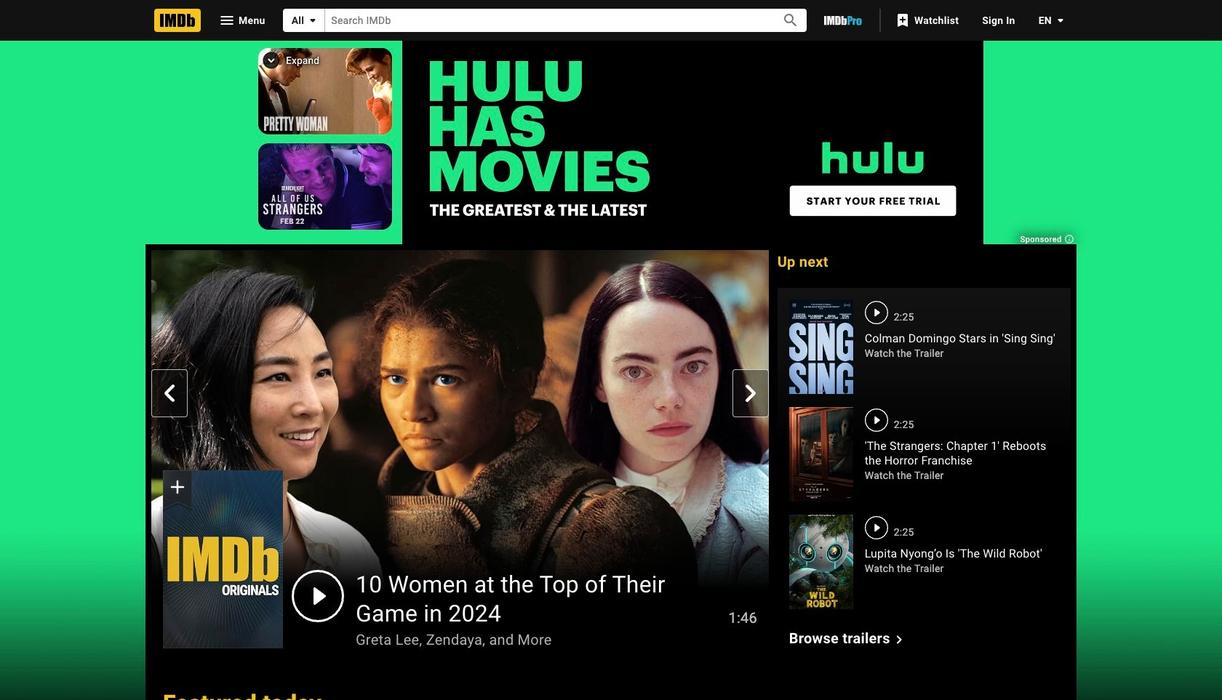 Task type: describe. For each thing, give the bounding box(es) containing it.
chevron left inline image
[[161, 385, 178, 402]]

the wild robot image
[[789, 515, 853, 610]]

submit search image
[[782, 12, 800, 29]]

menu image
[[218, 12, 236, 29]]

chevron right image
[[890, 631, 908, 649]]

Search IMDb text field
[[325, 9, 766, 32]]

10 women at the top of their game in 2024 element
[[151, 250, 769, 649]]

the strangers: chapter 1 image
[[789, 407, 853, 502]]



Task type: vqa. For each thing, say whether or not it's contained in the screenshot.
arrow drop down image
yes



Task type: locate. For each thing, give the bounding box(es) containing it.
1 horizontal spatial arrow drop down image
[[1052, 12, 1069, 29]]

watchlist image
[[894, 12, 911, 29]]

0 horizontal spatial arrow drop down image
[[304, 12, 322, 29]]

2 arrow drop down image from the left
[[1052, 12, 1069, 29]]

None search field
[[283, 9, 807, 32]]

sing sing image
[[789, 300, 853, 394]]

None field
[[325, 9, 766, 32]]

group
[[151, 250, 769, 649], [163, 471, 283, 649]]

1 arrow drop down image from the left
[[304, 12, 322, 29]]

10 women at the top of their game in 2024 image
[[151, 250, 769, 598], [163, 471, 283, 649], [163, 471, 283, 648]]

chevron right inline image
[[742, 385, 759, 402]]

arrow drop down image
[[304, 12, 322, 29], [1052, 12, 1069, 29]]

home image
[[154, 9, 201, 32]]



